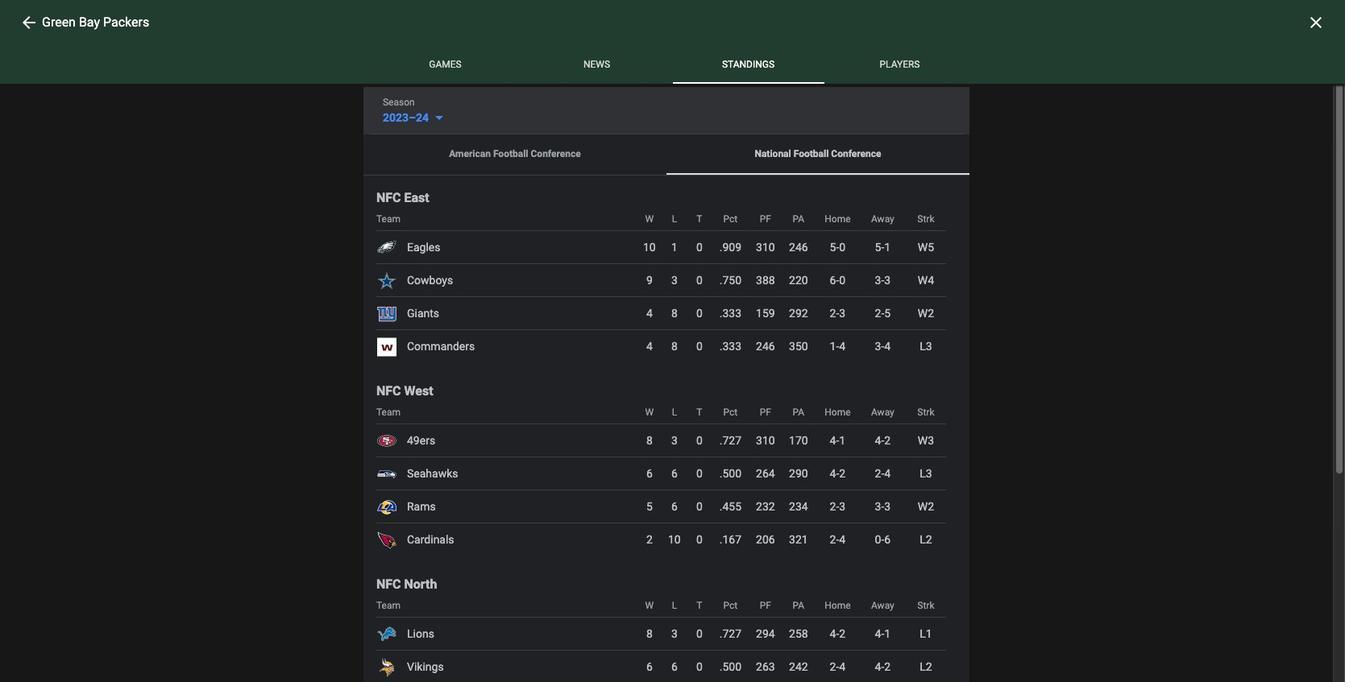 Task type: locate. For each thing, give the bounding box(es) containing it.
head coach : matt lafleur
[[784, 542, 913, 555]]

away for nfc north
[[872, 601, 895, 612]]

national
[[755, 148, 792, 160], [905, 455, 947, 468], [885, 473, 927, 486]]

field
[[916, 589, 940, 602]]

brian gutekunst link
[[877, 636, 957, 649]]

packers.com
[[454, 159, 547, 179], [280, 492, 383, 515]]

1 horizontal spatial |
[[406, 674, 409, 683]]

tab list inside dialog
[[370, 45, 976, 84]]

1968,
[[951, 519, 979, 532]]

pa down national football conference button
[[793, 214, 805, 225]]

packers-chiefs injury report | nov. 30, 2023 heading
[[365, 653, 513, 683]]

1 vertical spatial from
[[237, 492, 276, 515]]

3 strk from the top
[[918, 601, 935, 612]]

1 vertical spatial nfc
[[377, 384, 401, 399]]

1 strk from the top
[[918, 214, 935, 225]]

latest right 49ers link
[[457, 414, 485, 427]]

1 nfc from the top
[[377, 190, 401, 206]]

team inside the green bay packers are a professional american football team based in green bay, wisconsin. the packers compete in the national football league as a member club of the national football conference north division.
[[825, 437, 851, 450]]

: left matt at the bottom right of page
[[844, 542, 847, 555]]

list containing packers-chiefs injury report | nov. 30, 2023
[[181, 525, 1346, 683]]

conference for american football conference
[[531, 148, 581, 160]]

a right are
[[921, 419, 927, 432]]

... down player
[[488, 414, 497, 427]]

packers.com down packers.com »
[[280, 492, 383, 515]]

1 w from the top
[[645, 214, 654, 225]]

strk for north
[[918, 601, 935, 612]]

pct up '49ers' element
[[724, 407, 738, 418]]

navigation
[[168, 1, 779, 33]]

0 vertical spatial of
[[487, 184, 498, 197]]

2 horizontal spatial of
[[853, 473, 863, 486]]

commanders element
[[364, 331, 970, 364]]

w for nfc west
[[645, 407, 654, 418]]

0 horizontal spatial packers.com
[[280, 492, 383, 515]]

0 horizontal spatial conference
[[531, 148, 581, 160]]

1 vertical spatial t
[[697, 407, 703, 418]]

gutekunst
[[906, 636, 957, 649]]

latest
[[519, 184, 547, 197], [387, 361, 415, 373], [457, 414, 485, 427]]

team down "nfc east"
[[377, 214, 401, 225]]

1 vertical spatial american
[[995, 419, 1043, 432]]

0 vertical spatial |
[[293, 159, 297, 179]]

0 vertical spatial a
[[921, 419, 927, 432]]

l
[[672, 214, 677, 225], [672, 407, 677, 418], [672, 601, 677, 612]]

vikings oppo research: green bay packers - daily norseman image
[[965, 194, 1070, 300]]

north down 'member'
[[784, 491, 813, 504]]

official up schedule, ...
[[414, 184, 448, 197]]

latest from packers.com
[[184, 492, 383, 515]]

| inside packers-chiefs injury report | nov. 30, 2023
[[406, 674, 409, 683]]

l up lions element on the bottom of page
[[672, 601, 677, 612]]

american up league
[[995, 419, 1043, 432]]

3 nfc from the top
[[377, 577, 401, 593]]

packers-
[[365, 654, 414, 670]]

head
[[784, 542, 811, 555]]

pct up lions element on the bottom of page
[[724, 601, 738, 612]]

from right the results on the bottom left
[[264, 442, 288, 454]]

team
[[377, 214, 401, 225], [296, 361, 324, 373], [377, 407, 401, 418], [377, 601, 401, 612]]

l for nfc east
[[672, 214, 677, 225]]

... right preseason at the left top
[[521, 254, 530, 267]]

2 vertical spatial away
[[872, 601, 895, 612]]

0 horizontal spatial a
[[921, 419, 927, 432]]

team inside green bay packers football team
[[828, 344, 853, 357]]

more results from packers.com » link
[[199, 442, 364, 454]]

pa
[[793, 214, 805, 225], [793, 407, 805, 418], [793, 601, 805, 612]]

the up stats,
[[392, 184, 411, 197]]

home up 'mark murphy' link
[[825, 601, 851, 612]]

the up wikipedia
[[886, 455, 902, 468]]

: for manager
[[871, 636, 874, 649]]

2 vertical spatial l
[[672, 601, 677, 612]]

1 horizontal spatial source
[[450, 184, 484, 197]]

green bay packers team roster: the latest packers player roster ...
[[200, 361, 535, 373]]

1 vertical spatial team
[[825, 437, 851, 450]]

north down the cardinals
[[404, 577, 437, 593]]

lions element
[[364, 618, 970, 651]]

cowboys element
[[364, 264, 970, 298]]

dialog containing packers
[[0, 0, 1346, 683]]

0 horizontal spatial report
[[327, 307, 360, 320]]

report down packers-
[[365, 674, 403, 683]]

trends international nfl green bay packers - logo 21 wall poster, 22.37" x  34.00", unframed version image
[[772, 194, 841, 300]]

pct for nfc east
[[724, 214, 738, 225]]

standings section element
[[364, 189, 970, 683], [364, 189, 970, 364], [364, 382, 970, 557], [364, 576, 970, 683]]

packers' surging offense ready to tackle its nex
[[545, 654, 686, 683]]

green bay packers
[[42, 15, 149, 30], [384, 634, 465, 646], [565, 634, 645, 646]]

0 vertical spatial north
[[784, 491, 813, 504]]

2 t from the top
[[697, 407, 703, 418]]

matt lafleur link
[[850, 542, 913, 555]]

home for nfc west
[[825, 407, 851, 418]]

green
[[42, 15, 76, 30], [301, 159, 343, 179], [200, 254, 229, 267], [369, 254, 399, 267], [200, 307, 229, 320], [784, 310, 848, 339], [200, 361, 229, 373], [200, 414, 229, 427], [806, 419, 835, 432], [899, 437, 929, 450], [384, 634, 410, 646], [565, 634, 590, 646]]

0 vertical spatial report
[[327, 307, 360, 320]]

source up schedule, ...
[[450, 184, 484, 197]]

1 vertical spatial source
[[388, 414, 422, 427]]

0 vertical spatial team
[[828, 344, 853, 357]]

american inside button
[[449, 148, 491, 160]]

manager
[[826, 636, 871, 649]]

: left mark
[[806, 613, 809, 626]]

pct for nfc north
[[724, 601, 738, 612]]

list
[[181, 525, 1346, 683]]

3 t from the top
[[697, 601, 703, 612]]

1 t from the top
[[697, 214, 703, 225]]

2 vertical spatial pf
[[760, 601, 772, 612]]

nfc west
[[377, 384, 433, 399]]

list item
[[184, 525, 349, 683]]

strk for west
[[918, 407, 935, 418]]

t up '49ers' element
[[697, 407, 703, 418]]

l for nfc north
[[672, 601, 677, 612]]

: for championships
[[885, 519, 888, 532]]

green bay packers football team
[[784, 310, 975, 357]]

report left ;
[[327, 307, 360, 320]]

compete
[[827, 455, 871, 468]]

w for nfc north
[[645, 601, 654, 612]]

of inside home: the official source of the latest packers headlines, news, videos, photos, tickets, rosters, stats, schedule, ...
[[487, 184, 498, 197]]

nfc
[[377, 190, 401, 206], [377, 384, 401, 399], [377, 577, 401, 593]]

l up eagles element
[[672, 214, 677, 225]]

pf for nfc north
[[760, 601, 772, 612]]

0 vertical spatial pf
[[760, 214, 772, 225]]

wikipedia
[[860, 491, 908, 504]]

0 vertical spatial strk
[[918, 214, 935, 225]]

2 nfc from the top
[[377, 384, 401, 399]]

2 vertical spatial w
[[645, 601, 654, 612]]

0 vertical spatial national
[[755, 148, 792, 160]]

photos,
[[254, 202, 291, 215]]

the inside home: the official source of the latest packers headlines, news, videos, photos, tickets, rosters, stats, schedule, ...
[[500, 184, 516, 197]]

0 horizontal spatial american
[[449, 148, 491, 160]]

0 vertical spatial source
[[450, 184, 484, 197]]

w up '49ers' element
[[645, 407, 654, 418]]

1 away from the top
[[872, 214, 895, 225]]

bay
[[79, 15, 100, 30], [347, 159, 374, 179], [232, 254, 250, 267], [402, 254, 420, 267], [232, 307, 250, 320], [853, 310, 890, 339], [232, 361, 250, 373], [232, 414, 250, 427], [838, 419, 857, 432], [412, 634, 428, 646], [593, 634, 608, 646]]

3 pa from the top
[[793, 601, 805, 612]]

news tab
[[521, 45, 673, 84]]

0 vertical spatial packers.com
[[454, 159, 547, 179]]

0 horizontal spatial latest
[[387, 361, 415, 373]]

team down nfc north
[[377, 601, 401, 612]]

0 horizontal spatial injury
[[296, 307, 324, 320]]

football inside national football conference button
[[794, 148, 829, 160]]

2 horizontal spatial latest
[[519, 184, 547, 197]]

tab list containing games
[[370, 45, 976, 84]]

standings section element containing nfc west
[[364, 382, 970, 557]]

0 vertical spatial american
[[449, 148, 491, 160]]

1 horizontal spatial latest
[[457, 414, 485, 427]]

3 pf from the top
[[760, 601, 772, 612]]

of down american football conference button
[[487, 184, 498, 197]]

2 vertical spatial pct
[[724, 601, 738, 612]]

1 vertical spatial national
[[905, 455, 947, 468]]

2 horizontal spatial green bay packers
[[565, 634, 645, 646]]

1 vertical spatial l
[[672, 407, 677, 418]]

pa for east
[[793, 214, 805, 225]]

2 vertical spatial nfc
[[377, 577, 401, 593]]

pf for nfc west
[[760, 407, 772, 418]]

general manager link
[[784, 636, 871, 649]]

the up seahawks link on the bottom left
[[438, 414, 454, 427]]

0 horizontal spatial in
[[874, 455, 883, 468]]

conference inside button
[[831, 148, 882, 160]]

1 vertical spatial pa
[[793, 407, 805, 418]]

0 vertical spatial t
[[697, 214, 703, 225]]

professional
[[930, 419, 992, 432]]

1 vertical spatial a
[[1047, 455, 1053, 468]]

1 horizontal spatial north
[[784, 491, 813, 504]]

the green bay packers want to 'kick the door down' and ... image
[[829, 194, 988, 300]]

latest up nfc west
[[387, 361, 415, 373]]

49ers
[[407, 435, 435, 447]]

dialog
[[0, 0, 1346, 683]]

1 horizontal spatial report
[[365, 674, 403, 683]]

giants element
[[364, 298, 970, 331]]

seahawks element
[[364, 458, 970, 491]]

1 horizontal spatial packers.com
[[454, 159, 547, 179]]

0 vertical spatial pa
[[793, 214, 805, 225]]

2 l from the top
[[672, 407, 677, 418]]

pa up football
[[793, 407, 805, 418]]

headshot
[[448, 307, 495, 320]]

the right news:
[[330, 414, 349, 427]]

eagles element
[[364, 231, 970, 264]]

1 vertical spatial latest
[[387, 361, 415, 373]]

0 vertical spatial latest
[[519, 184, 547, 197]]

1 pa from the top
[[793, 214, 805, 225]]

0 vertical spatial away
[[872, 214, 895, 225]]

ceo link
[[784, 613, 806, 626]]

3 pct from the top
[[724, 601, 738, 612]]

injury up 2023
[[454, 654, 486, 670]]

49ers link
[[407, 425, 442, 457]]

tab list
[[370, 45, 976, 84]]

west
[[404, 384, 433, 399]]

general
[[784, 636, 823, 649]]

1 horizontal spatial in
[[887, 437, 896, 450]]

of right club
[[853, 473, 863, 486]]

2 w from the top
[[645, 407, 654, 418]]

1 vertical spatial away
[[872, 407, 895, 418]]

2 vertical spatial of
[[853, 473, 863, 486]]

pct up eagles element
[[724, 214, 738, 225]]

w up lions element on the bottom of page
[[645, 601, 654, 612]]

2 strk from the top
[[918, 407, 935, 418]]

t up eagles element
[[697, 214, 703, 225]]

official down nfc west
[[352, 414, 385, 427]]

w up eagles element
[[645, 214, 654, 225]]

0 vertical spatial nfc
[[377, 190, 401, 206]]

2 vertical spatial national
[[885, 473, 927, 486]]

conference inside button
[[531, 148, 581, 160]]

tackle
[[595, 674, 629, 683]]

games tab
[[370, 45, 521, 84]]

0 horizontal spatial north
[[404, 577, 437, 593]]

home
[[246, 159, 289, 179], [825, 214, 851, 225], [825, 407, 851, 418], [825, 601, 851, 612]]

pct
[[724, 214, 738, 225], [724, 407, 738, 418], [724, 601, 738, 612]]

1 vertical spatial pct
[[724, 407, 738, 418]]

latest inside home: the official source of the latest packers headlines, news, videos, photos, tickets, rosters, stats, schedule, ...
[[519, 184, 547, 197]]

team down nfc west
[[377, 407, 401, 418]]

home down national football conference button
[[825, 214, 851, 225]]

source up 49ers
[[388, 414, 422, 427]]

2 pa from the top
[[793, 407, 805, 418]]

news,
[[184, 202, 213, 215]]

;
[[363, 307, 365, 320]]

away for nfc east
[[872, 214, 895, 225]]

| left nov. at the left of page
[[406, 674, 409, 683]]

the down american football conference
[[500, 184, 516, 197]]

1 vertical spatial injury
[[454, 654, 486, 670]]

0 horizontal spatial |
[[293, 159, 297, 179]]

latest down american football conference
[[519, 184, 547, 197]]

1 vertical spatial |
[[406, 674, 409, 683]]

in right based
[[887, 437, 896, 450]]

nfc north
[[377, 577, 437, 593]]

1 horizontal spatial american
[[995, 419, 1043, 432]]

north inside dialog
[[404, 577, 437, 593]]

the right the roster:
[[365, 361, 384, 373]]

ceo
[[784, 613, 806, 626]]

1 vertical spatial of
[[425, 414, 435, 427]]

american up schedule, ...
[[449, 148, 491, 160]]

2 pf from the top
[[760, 407, 772, 418]]

nfl championships : 2011, 1997, 1968, 1967
[[784, 519, 1007, 532]]

1 horizontal spatial a
[[1047, 455, 1053, 468]]

strk
[[918, 214, 935, 225], [918, 407, 935, 418], [918, 601, 935, 612]]

t up lions element on the bottom of page
[[697, 601, 703, 612]]

report inside packers-chiefs injury report | nov. 30, 2023
[[365, 674, 403, 683]]

1 pf from the top
[[760, 214, 772, 225]]

1 vertical spatial strk
[[918, 407, 935, 418]]

to
[[580, 674, 592, 683]]

1 horizontal spatial injury
[[454, 654, 486, 670]]

: left "2011," at right bottom
[[885, 519, 888, 532]]

0 vertical spatial w
[[645, 214, 654, 225]]

... right the headshot at left
[[497, 307, 506, 320]]

giants link
[[407, 298, 446, 330]]

1 horizontal spatial of
[[487, 184, 498, 197]]

official
[[414, 184, 448, 197], [352, 414, 385, 427]]

a right as
[[1047, 455, 1053, 468]]

of up 49ers
[[425, 414, 435, 427]]

l up '49ers' element
[[672, 407, 677, 418]]

2 horizontal spatial conference
[[973, 473, 1031, 486]]

w for nfc east
[[645, 214, 654, 225]]

coach
[[813, 542, 844, 555]]

0 vertical spatial official
[[414, 184, 448, 197]]

1 vertical spatial north
[[404, 577, 437, 593]]

2 pct from the top
[[724, 407, 738, 418]]

: left brian
[[871, 636, 874, 649]]

2 vertical spatial pa
[[793, 601, 805, 612]]

| up tickets,
[[293, 159, 297, 179]]

mark murphy link
[[812, 613, 878, 626]]

1 vertical spatial official
[[352, 414, 385, 427]]

packers.com right –
[[454, 159, 547, 179]]

1 vertical spatial w
[[645, 407, 654, 418]]

3 l from the top
[[672, 601, 677, 612]]

cowboys
[[407, 274, 453, 287]]

2 vertical spatial strk
[[918, 601, 935, 612]]

0 horizontal spatial source
[[388, 414, 422, 427]]

nfc for nfc east
[[377, 190, 401, 206]]

in down based
[[874, 455, 883, 468]]

1 l from the top
[[672, 214, 677, 225]]

2 away from the top
[[872, 407, 895, 418]]

0 vertical spatial l
[[672, 214, 677, 225]]

the
[[392, 184, 411, 197], [348, 254, 367, 267], [365, 361, 384, 373], [330, 414, 349, 427], [784, 419, 803, 432], [1012, 437, 1031, 450]]

report
[[327, 307, 360, 320], [365, 674, 403, 683]]

club
[[829, 473, 850, 486]]

from right latest
[[237, 492, 276, 515]]

nfc for nfc west
[[377, 384, 401, 399]]

team
[[828, 344, 853, 357], [825, 437, 851, 450]]

1 horizontal spatial conference
[[831, 148, 882, 160]]

north inside the green bay packers are a professional american football team based in green bay, wisconsin. the packers compete in the national football league as a member club of the national football conference north division.
[[784, 491, 813, 504]]

3 w from the top
[[645, 601, 654, 612]]

rosters,
[[332, 202, 369, 215]]

2 vertical spatial t
[[697, 601, 703, 612]]

away for nfc west
[[872, 407, 895, 418]]

0 vertical spatial pct
[[724, 214, 738, 225]]

pa up ceo "link"
[[793, 601, 805, 612]]

packers' surging offense ready to tackle its nex heading
[[545, 653, 694, 683]]

1 pct from the top
[[724, 214, 738, 225]]

3 away from the top
[[872, 601, 895, 612]]

0 horizontal spatial green bay packers
[[42, 15, 149, 30]]

1 horizontal spatial official
[[414, 184, 448, 197]]

brian
[[877, 636, 903, 649]]

home up compete
[[825, 407, 851, 418]]

1 vertical spatial pf
[[760, 407, 772, 418]]

in
[[887, 437, 896, 450], [874, 455, 883, 468]]

lafleur
[[876, 542, 913, 555]]

1 vertical spatial report
[[365, 674, 403, 683]]

injury left ;
[[296, 307, 324, 320]]



Task type: describe. For each thing, give the bounding box(es) containing it.
roster:
[[327, 361, 362, 373]]

conference inside the green bay packers are a professional american football team based in green bay, wisconsin. the packers compete in the national football league as a member club of the national football conference north division.
[[973, 473, 1031, 486]]

tickets,
[[293, 202, 329, 215]]

ceo : mark murphy
[[784, 613, 878, 626]]

0 vertical spatial in
[[887, 437, 896, 450]]

0 vertical spatial from
[[264, 442, 288, 454]]

arena/stadium
[[784, 589, 861, 602]]

games
[[429, 59, 462, 70]]

0 horizontal spatial of
[[425, 414, 435, 427]]

preseason
[[466, 254, 519, 267]]

football
[[784, 437, 823, 450]]

: for coach
[[844, 542, 847, 555]]

team for nfc north
[[377, 601, 401, 612]]

2023
[[461, 674, 490, 683]]

packers inside green bay packers football team
[[896, 310, 975, 339]]

green inside green bay packers football team
[[784, 310, 848, 339]]

–
[[439, 159, 450, 179]]

packers inside home: the official source of the latest packers headlines, news, videos, photos, tickets, rosters, stats, schedule, ...
[[550, 184, 590, 197]]

pct for nfc west
[[724, 407, 738, 418]]

team left the roster:
[[296, 361, 324, 373]]

vikings element
[[364, 651, 970, 683]]

home up photos,
[[246, 159, 289, 179]]

players tab
[[824, 45, 976, 84]]

eagles
[[407, 241, 441, 254]]

0 horizontal spatial official
[[352, 414, 385, 427]]

nov.
[[413, 674, 438, 683]]

football inside green bay packers football team
[[784, 344, 825, 357]]

lambeau
[[867, 589, 913, 602]]

green inside dialog
[[42, 15, 76, 30]]

national football conference
[[755, 148, 882, 160]]

head coach link
[[784, 542, 844, 555]]

1 vertical spatial packers.com
[[280, 492, 383, 515]]

vikings
[[407, 661, 444, 674]]

stats,
[[372, 202, 399, 215]]

more results from packers.com »
[[199, 442, 364, 454]]

the up football
[[784, 419, 803, 432]]

latest for the
[[387, 361, 415, 373]]

results
[[228, 442, 262, 454]]

giants
[[407, 307, 439, 320]]

home for nfc east
[[825, 214, 851, 225]]

injury inside packers-chiefs injury report | nov. 30, 2023
[[454, 654, 486, 670]]

t for nfc north
[[697, 601, 703, 612]]

football inside american football conference button
[[493, 148, 529, 160]]

green bay packers schedule: the green bay packers preseason ...
[[200, 254, 530, 267]]

more
[[199, 442, 225, 454]]

conference for national football conference
[[831, 148, 882, 160]]

murphy
[[840, 613, 878, 626]]

american inside the green bay packers are a professional american football team based in green bay, wisconsin. the packers compete in the national football league as a member club of the national football conference north division.
[[995, 419, 1043, 432]]

latest for the
[[519, 184, 547, 197]]

general manager : brian gutekunst
[[784, 636, 957, 649]]

green bay packers inside dialog
[[42, 15, 149, 30]]

american football conference button
[[364, 135, 667, 173]]

... right roster
[[526, 361, 535, 373]]

bay inside green bay packers football team
[[853, 310, 890, 339]]

1997,
[[921, 519, 948, 532]]

commanders link
[[407, 331, 482, 363]]

nfl
[[784, 519, 804, 532]]

packers.com »
[[291, 442, 364, 454]]

cowboys link
[[407, 264, 460, 297]]

rams element
[[364, 491, 970, 524]]

as
[[1033, 455, 1045, 468]]

0 vertical spatial injury
[[296, 307, 324, 320]]

official inside home: the official source of the latest packers headlines, news, videos, photos, tickets, rosters, stats, schedule, ...
[[414, 184, 448, 197]]

2 vertical spatial latest
[[457, 414, 485, 427]]

videos,
[[216, 202, 251, 215]]

bay inside the green bay packers are a professional american football team based in green bay, wisconsin. the packers compete in the national football league as a member club of the national football conference north division.
[[838, 419, 857, 432]]

pa for north
[[793, 601, 805, 612]]

arena/stadium lambeau field
[[784, 589, 940, 602]]

l for nfc west
[[672, 407, 677, 418]]

the right schedule: on the left top
[[348, 254, 367, 267]]

source inside home: the official source of the latest packers headlines, news, videos, photos, tickets, rosters, stats, schedule, ...
[[450, 184, 484, 197]]

home:
[[357, 184, 390, 197]]

nfc east
[[377, 190, 430, 206]]

2011,
[[891, 519, 918, 532]]

division.
[[815, 491, 857, 504]]

mark
[[812, 613, 837, 626]]

home: the official source of the latest packers headlines, news, videos, photos, tickets, rosters, stats, schedule, ...
[[184, 184, 643, 215]]

rams link
[[407, 491, 442, 523]]

toney
[[415, 307, 445, 320]]

1 vertical spatial in
[[874, 455, 883, 468]]

schedule, ...
[[402, 202, 461, 215]]

lambeau field link
[[867, 589, 940, 602]]

offense
[[643, 654, 686, 670]]

seahawks link
[[407, 458, 465, 490]]

national inside button
[[755, 148, 792, 160]]

1967
[[982, 519, 1007, 532]]

upload.wikimedia.org/wikipedia/commons/thumb/5/50/... image
[[772, 87, 933, 193]]

the up league
[[1012, 437, 1031, 450]]

championships
[[807, 519, 885, 532]]

schedule:
[[296, 254, 345, 267]]

packers'
[[545, 654, 594, 670]]

1 horizontal spatial green bay packers
[[384, 634, 465, 646]]

standings section element containing nfc north
[[364, 576, 970, 683]]

strk for east
[[918, 214, 935, 225]]

players
[[880, 59, 920, 70]]

49ers element
[[364, 424, 970, 458]]

2023–24
[[383, 111, 429, 124]]

packers home | green bay packers – packers.com link
[[184, 127, 547, 179]]

standings tab
[[673, 45, 824, 84]]

30,
[[441, 674, 458, 683]]

matt
[[850, 542, 873, 555]]

vikings link
[[407, 651, 450, 683]]

of inside the green bay packers are a professional american football team based in green bay, wisconsin. the packers compete in the national football league as a member club of the national football conference north division.
[[853, 473, 863, 486]]

national football conference button
[[667, 135, 970, 175]]

nfl championships link
[[784, 519, 885, 532]]

pf for nfc east
[[760, 214, 772, 225]]

season
[[383, 97, 415, 108]]

chiefs
[[414, 654, 451, 670]]

surging
[[597, 654, 640, 670]]

packers-chiefs injury report | nov. 30, 2023
[[365, 654, 490, 683]]

the up "wikipedia" 'link'
[[866, 473, 882, 486]]

arena/stadium link
[[784, 589, 861, 602]]

green bay packers news: the official source of the latest ...
[[200, 414, 497, 427]]

cardinals
[[407, 534, 454, 547]]

nfc for nfc north
[[377, 577, 401, 593]]

pa for west
[[793, 407, 805, 418]]

home for nfc north
[[825, 601, 851, 612]]

based
[[854, 437, 884, 450]]

cardinals element
[[364, 524, 970, 557]]

team for nfc west
[[377, 407, 401, 418]]

ready
[[545, 674, 577, 683]]

its
[[632, 674, 646, 683]]

standings
[[722, 59, 775, 70]]

lions link
[[407, 618, 441, 651]]

green bay packers | green bay wi image
[[935, 72, 1070, 207]]

latest
[[184, 492, 233, 515]]

member
[[784, 473, 826, 486]]

t for nfc west
[[697, 407, 703, 418]]

the inside home: the official source of the latest packers headlines, news, videos, photos, tickets, rosters, stats, schedule, ...
[[392, 184, 411, 197]]

seahawks
[[407, 468, 458, 481]]

green bay packers injury report ; kadarius toney headshot ...
[[200, 307, 506, 320]]

commanders
[[407, 340, 475, 353]]

headlines,
[[593, 184, 643, 197]]

are
[[903, 419, 918, 432]]

news
[[584, 59, 610, 70]]

team for nfc east
[[377, 214, 401, 225]]

t for nfc east
[[697, 214, 703, 225]]

roster
[[494, 361, 523, 373]]

wisconsin.
[[954, 437, 1009, 450]]



Task type: vqa. For each thing, say whether or not it's contained in the screenshot.
The Filters form
no



